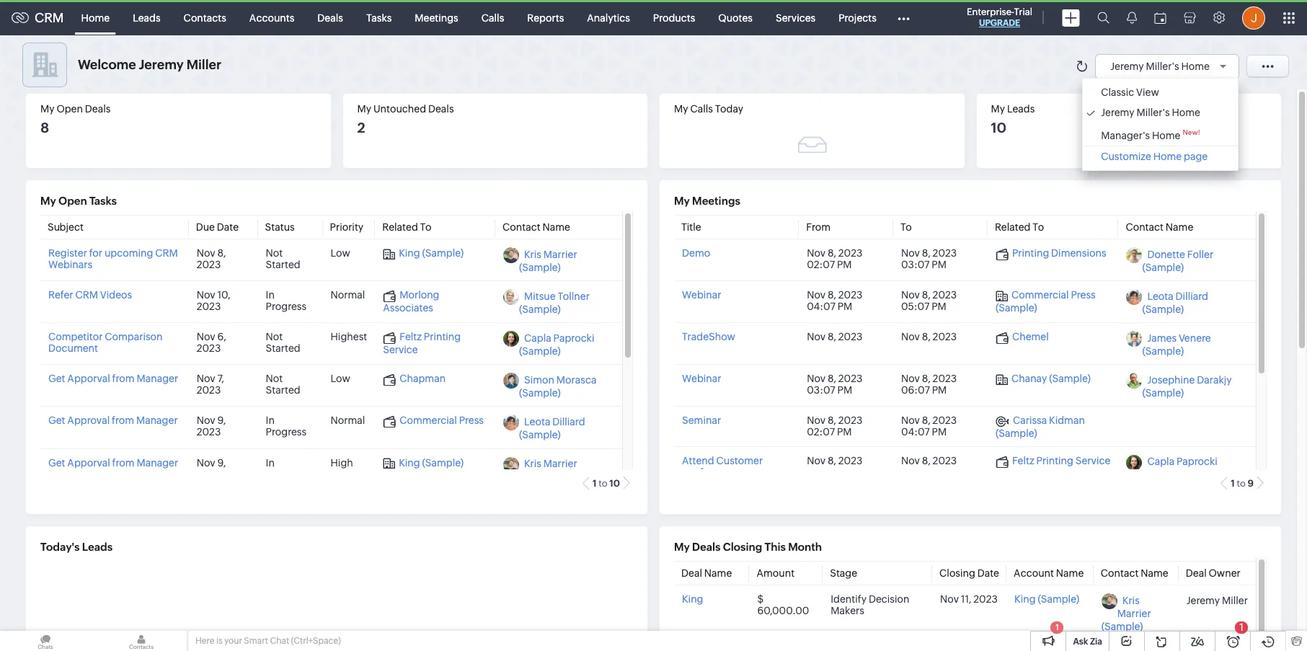 Task type: describe. For each thing, give the bounding box(es) containing it.
nov 9, 2023 for get approval from manager
[[197, 415, 226, 438]]

normal for morlong associates
[[331, 290, 365, 301]]

comparison
[[105, 331, 163, 343]]

search element
[[1089, 0, 1119, 35]]

1 vertical spatial meetings
[[693, 195, 741, 207]]

7,
[[217, 373, 224, 385]]

nov 10, 2023
[[197, 290, 231, 313]]

press for commercial press (sample)
[[1072, 290, 1096, 301]]

here is your smart chat (ctrl+space)
[[196, 636, 341, 646]]

today's
[[40, 541, 80, 553]]

king link
[[682, 594, 704, 606]]

0 horizontal spatial crm
[[35, 10, 64, 25]]

1 vertical spatial service
[[1076, 455, 1111, 467]]

attend
[[682, 455, 715, 467]]

feltz for bottommost feltz printing service link
[[1013, 455, 1035, 467]]

tasks link
[[355, 0, 403, 35]]

king (sample) for high
[[399, 457, 464, 469]]

king up morlong
[[399, 248, 420, 259]]

kris marrier (sample) for nov 11, 2023
[[1102, 595, 1152, 633]]

0 vertical spatial feltz printing service link
[[383, 331, 461, 356]]

classic view link
[[1087, 87, 1235, 98]]

0 horizontal spatial nov 8, 2023 03:07 pm
[[807, 373, 863, 396]]

name up the donette
[[1166, 222, 1194, 233]]

not for nov 8, 2023
[[266, 248, 283, 259]]

stage
[[830, 568, 858, 580]]

calendar image
[[1155, 12, 1167, 23]]

name left the "deal owner" link
[[1141, 568, 1169, 580]]

not started for 7,
[[266, 373, 301, 396]]

nov inside nov 7, 2023
[[197, 373, 215, 385]]

leota dilliard (sample) for topmost leota dilliard (sample) link
[[1143, 291, 1209, 316]]

0 vertical spatial capla
[[524, 333, 552, 344]]

my for my leads 10
[[992, 103, 1006, 115]]

kris marrier (sample) link for nov 11, 2023
[[1102, 595, 1152, 633]]

donette foller (sample)
[[1143, 249, 1214, 274]]

amount
[[757, 568, 795, 580]]

home up classic view 'link'
[[1182, 60, 1211, 72]]

my for my deals closing this month
[[675, 541, 690, 553]]

manager's
[[1102, 130, 1151, 141]]

related to for 1st related to link from left
[[382, 222, 432, 233]]

donette
[[1148, 249, 1186, 261]]

manager's home new!
[[1102, 128, 1201, 141]]

webinars
[[48, 259, 92, 271]]

leads for my leads 10
[[1008, 103, 1036, 115]]

here
[[196, 636, 215, 646]]

webinar link for 04:07
[[682, 290, 722, 301]]

carissa
[[1014, 415, 1048, 427]]

1 vertical spatial calls
[[691, 103, 713, 115]]

started for nov 6, 2023
[[266, 343, 301, 355]]

king (sample) link for high
[[383, 457, 464, 470]]

in for get apporval from manager
[[266, 457, 275, 469]]

0 horizontal spatial 03:07
[[807, 385, 836, 396]]

0 vertical spatial closing
[[723, 541, 763, 553]]

1 vertical spatial miller's
[[1137, 107, 1171, 118]]

get apporval from manager for nov 7, 2023
[[48, 373, 178, 385]]

05:07
[[902, 301, 930, 313]]

2 vertical spatial printing
[[1037, 455, 1074, 467]]

1 horizontal spatial dilliard
[[1176, 291, 1209, 303]]

profile image
[[1243, 6, 1266, 29]]

enterprise-
[[967, 6, 1015, 17]]

get apporval from manager link for nov 7, 2023
[[48, 373, 178, 385]]

my leads 10
[[992, 103, 1036, 136]]

contact name link for related to
[[503, 222, 571, 233]]

marrier for nov 11, 2023
[[1118, 608, 1152, 620]]

venere
[[1179, 333, 1212, 344]]

0 vertical spatial leota dilliard (sample) link
[[1143, 291, 1209, 316]]

progress for king (sample)
[[266, 469, 307, 480]]

customize
[[1102, 151, 1152, 162]]

commercial for commercial press
[[400, 415, 457, 427]]

chanay
[[1012, 373, 1048, 385]]

0 horizontal spatial capla paprocki (sample)
[[519, 333, 595, 357]]

contact name link for account name
[[1101, 568, 1169, 580]]

8, inside the nov 8, 2023 05:07 pm
[[923, 290, 931, 301]]

tradeshow
[[682, 331, 736, 343]]

0 horizontal spatial 04:07
[[807, 301, 836, 313]]

donette foller (sample) link
[[1143, 249, 1214, 274]]

feltz for feltz printing service link to the top
[[400, 331, 422, 343]]

josephine darakjy (sample)
[[1143, 375, 1233, 399]]

my for my meetings
[[675, 195, 690, 207]]

my for my open deals 8
[[40, 103, 55, 115]]

pm inside nov 8, 2023 06:07 pm
[[933, 385, 947, 396]]

printing inside feltz printing service
[[424, 331, 461, 343]]

webinar for nov 8, 2023 04:07 pm
[[682, 290, 722, 301]]

1 vertical spatial nov 8, 2023 04:07 pm
[[902, 415, 958, 438]]

2 vertical spatial crm
[[75, 290, 98, 301]]

0 horizontal spatial capla paprocki (sample) link
[[519, 333, 595, 357]]

simon morasca (sample) link
[[519, 375, 597, 399]]

marrier for low
[[544, 249, 578, 261]]

jeremy miller
[[1187, 595, 1249, 606]]

date for due date
[[217, 222, 239, 233]]

leota for topmost leota dilliard (sample) link
[[1148, 291, 1174, 303]]

2023 inside the nov 6, 2023
[[197, 343, 221, 355]]

low for chapman
[[331, 373, 350, 385]]

2023 inside nov 10, 2023
[[197, 301, 221, 313]]

name down my deals closing this month
[[705, 568, 732, 580]]

smart
[[244, 636, 268, 646]]

$ 60,000.00
[[758, 594, 810, 617]]

11,
[[962, 594, 972, 606]]

1 vertical spatial jeremy miller's home link
[[1087, 107, 1235, 118]]

webinar link for 03:07
[[682, 373, 722, 385]]

contact name for related to
[[503, 222, 571, 233]]

not for nov 6, 2023
[[266, 331, 283, 343]]

refer crm videos
[[48, 290, 132, 301]]

jeremy up classic view
[[1111, 60, 1145, 72]]

status
[[265, 222, 295, 233]]

contact up the donette
[[1126, 222, 1164, 233]]

james
[[1148, 333, 1177, 344]]

my deals closing this month
[[675, 541, 822, 553]]

accounts
[[249, 12, 295, 23]]

0 vertical spatial nov 8, 2023 03:07 pm
[[902, 248, 958, 271]]

king (sample) link for low
[[383, 248, 464, 260]]

manager for high
[[137, 457, 178, 469]]

search image
[[1098, 12, 1110, 24]]

8, inside nov 8, 2023
[[217, 248, 226, 259]]

your
[[224, 636, 242, 646]]

my for my calls today
[[675, 103, 689, 115]]

in for get approval from manager
[[266, 415, 275, 427]]

competitor comparison document
[[48, 331, 163, 355]]

subject link
[[48, 222, 84, 233]]

started for nov 8, 2023
[[266, 259, 301, 271]]

morlong associates
[[383, 290, 440, 314]]

deal for deal name
[[682, 568, 703, 580]]

chats image
[[0, 631, 91, 651]]

kris for nov 11, 2023
[[1123, 595, 1140, 607]]

today
[[715, 103, 744, 115]]

kris marrier (sample) for low
[[519, 249, 578, 274]]

to for second related to link from left
[[1033, 222, 1045, 233]]

0 vertical spatial miller
[[187, 57, 222, 72]]

contact name for account name
[[1101, 568, 1169, 580]]

(sample) inside carissa kidman (sample)
[[996, 428, 1038, 439]]

1 vertical spatial miller
[[1223, 595, 1249, 606]]

create menu image
[[1063, 9, 1081, 26]]

home inside "manager's home new!"
[[1153, 130, 1181, 141]]

2 vertical spatial king (sample)
[[1015, 594, 1080, 606]]

ask
[[1074, 637, 1089, 647]]

0 horizontal spatial service
[[383, 344, 418, 356]]

new!
[[1183, 128, 1201, 136]]

0 horizontal spatial meetings
[[415, 12, 459, 23]]

0 vertical spatial miller's
[[1147, 60, 1180, 72]]

home up the new! at the top right of page
[[1173, 107, 1201, 118]]

10,
[[217, 290, 231, 301]]

due date link
[[196, 222, 239, 233]]

in progress for morlong associates
[[266, 290, 307, 313]]

(sample) inside mitsue tollner (sample)
[[519, 304, 561, 316]]

10 for 1 to 10
[[610, 479, 620, 489]]

untouched
[[374, 103, 426, 115]]

attend customer conference link
[[682, 455, 763, 478]]

customer
[[717, 455, 763, 467]]

document
[[48, 343, 98, 355]]

0 vertical spatial nov 8, 2023 04:07 pm
[[807, 290, 863, 313]]

apporval for nov 9, 2023
[[67, 457, 110, 469]]

press for commercial press
[[459, 415, 484, 427]]

contacts link
[[172, 0, 238, 35]]

today's leads
[[40, 541, 113, 553]]

this
[[765, 541, 786, 553]]

create menu element
[[1054, 0, 1089, 35]]

deals inside my open deals 8
[[85, 103, 111, 115]]

closing date
[[940, 568, 1000, 580]]

1 vertical spatial jeremy miller's home
[[1102, 107, 1201, 118]]

0 horizontal spatial paprocki
[[554, 333, 595, 344]]

(sample) inside james venere (sample)
[[1143, 346, 1185, 357]]

02:07 for nov 8, 2023 03:07 pm
[[807, 259, 835, 271]]

deal name
[[682, 568, 732, 580]]

trial
[[1015, 6, 1033, 17]]

1 vertical spatial capla paprocki (sample) link
[[1143, 457, 1218, 481]]

chapman
[[400, 373, 446, 385]]

simon
[[524, 375, 555, 386]]

demo link
[[682, 248, 711, 259]]

services
[[776, 12, 816, 23]]

carissa kidman (sample) link
[[996, 415, 1086, 439]]

services link
[[765, 0, 828, 35]]

1 horizontal spatial closing
[[940, 568, 976, 580]]

welcome jeremy miller
[[78, 57, 222, 72]]

dimensions
[[1052, 248, 1107, 259]]

contact for account name
[[1101, 568, 1139, 580]]

1 vertical spatial feltz printing service link
[[996, 455, 1111, 468]]

nov inside the nov 8, 2023 05:07 pm
[[902, 290, 920, 301]]

nov 8, 2023 05:07 pm
[[902, 290, 958, 313]]

0 vertical spatial printing
[[1013, 248, 1050, 259]]

classic view
[[1102, 87, 1160, 98]]

leads for today's leads
[[82, 541, 113, 553]]

nov 8, 2023 for register for upcoming crm webinars
[[197, 248, 226, 271]]

foller
[[1188, 249, 1214, 261]]

related to for second related to link from left
[[995, 222, 1045, 233]]

morlong associates link
[[383, 290, 440, 314]]

leota dilliard (sample) for leftmost leota dilliard (sample) link
[[519, 417, 585, 441]]

1 vertical spatial 04:07
[[902, 427, 930, 438]]

my for my open tasks
[[40, 195, 56, 207]]

1 to 10
[[593, 479, 620, 489]]

kris marrier (sample) link for high
[[519, 458, 578, 483]]

2023 inside the nov 8, 2023 05:07 pm
[[933, 290, 958, 301]]

1 horizontal spatial paprocki
[[1177, 457, 1218, 468]]

1 vertical spatial feltz printing service
[[1013, 455, 1111, 467]]

0 vertical spatial jeremy miller's home
[[1111, 60, 1211, 72]]

deal owner
[[1187, 568, 1241, 580]]

8
[[40, 120, 49, 136]]

tollner
[[558, 291, 590, 303]]

demo
[[682, 248, 711, 259]]

priority link
[[330, 222, 364, 233]]

from
[[807, 222, 831, 233]]

printing dimensions
[[1013, 248, 1107, 259]]



Task type: vqa. For each thing, say whether or not it's contained in the screenshot.


Task type: locate. For each thing, give the bounding box(es) containing it.
not right 6,
[[266, 331, 283, 343]]

projects
[[839, 12, 877, 23]]

1 vertical spatial commercial
[[400, 415, 457, 427]]

2 deal from the left
[[1187, 568, 1207, 580]]

pm inside the nov 8, 2023 05:07 pm
[[932, 301, 947, 313]]

owner
[[1209, 568, 1241, 580]]

deal left owner
[[1187, 568, 1207, 580]]

0 vertical spatial 10
[[992, 120, 1007, 136]]

not started for 8,
[[266, 248, 301, 271]]

commercial press (sample)
[[996, 290, 1096, 314]]

get apporval from manager for nov 9, 2023
[[48, 457, 178, 469]]

1 related to link from the left
[[382, 222, 432, 233]]

webinar link down demo
[[682, 290, 722, 301]]

2 vertical spatial progress
[[266, 469, 307, 480]]

2 related from the left
[[995, 222, 1031, 233]]

jeremy miller's home link up classic view 'link'
[[1111, 60, 1232, 72]]

(sample) inside commercial press (sample)
[[996, 302, 1038, 314]]

competitor comparison document link
[[48, 331, 163, 355]]

2 not started from the top
[[266, 331, 301, 355]]

king down account
[[1015, 594, 1036, 606]]

tasks up for
[[90, 195, 117, 207]]

0 horizontal spatial commercial
[[400, 415, 457, 427]]

0 vertical spatial 04:07
[[807, 301, 836, 313]]

1 get apporval from manager from the top
[[48, 373, 178, 385]]

leota dilliard (sample) link up james
[[1143, 291, 1209, 316]]

nov 8, 2023 02:07 pm for 04:07
[[807, 415, 863, 438]]

from for high
[[112, 457, 135, 469]]

1 vertical spatial nov 9, 2023
[[197, 457, 226, 480]]

1 low from the top
[[331, 248, 350, 259]]

leota dilliard (sample) link down simon morasca (sample) on the bottom
[[519, 417, 585, 441]]

get apporval from manager down get approval from manager "link"
[[48, 457, 178, 469]]

1 horizontal spatial 04:07
[[902, 427, 930, 438]]

normal for commercial press
[[331, 415, 365, 427]]

1 vertical spatial feltz
[[1013, 455, 1035, 467]]

not
[[266, 248, 283, 259], [266, 331, 283, 343], [266, 373, 283, 385]]

0 vertical spatial kris marrier (sample)
[[519, 249, 578, 274]]

nov 9, 2023
[[197, 415, 226, 438], [197, 457, 226, 480]]

from right approval
[[112, 415, 134, 427]]

nov 9, 2023 for get apporval from manager
[[197, 457, 226, 480]]

2 vertical spatial not started
[[266, 373, 301, 396]]

started
[[266, 259, 301, 271], [266, 343, 301, 355], [266, 385, 301, 396]]

related to
[[382, 222, 432, 233], [995, 222, 1045, 233]]

kris marrier (sample) left 1 to 10 in the left of the page
[[519, 458, 578, 483]]

get for low
[[48, 373, 65, 385]]

get for high
[[48, 457, 65, 469]]

1 vertical spatial 10
[[610, 479, 620, 489]]

date
[[217, 222, 239, 233], [978, 568, 1000, 580]]

to for my open tasks
[[599, 479, 608, 489]]

webinar down demo
[[682, 290, 722, 301]]

in for refer crm videos
[[266, 290, 275, 301]]

to for my meetings
[[1238, 479, 1247, 489]]

3 not started from the top
[[266, 373, 301, 396]]

kris marrier (sample) up mitsue
[[519, 249, 578, 274]]

2 webinar from the top
[[682, 373, 722, 385]]

printing down carissa kidman (sample) link
[[1037, 455, 1074, 467]]

register
[[48, 248, 87, 259]]

1 02:07 from the top
[[807, 259, 835, 271]]

1 vertical spatial date
[[978, 568, 1000, 580]]

related for 1st related to link from left
[[382, 222, 418, 233]]

0 horizontal spatial nov 8, 2023 04:07 pm
[[807, 290, 863, 313]]

2 vertical spatial in progress
[[266, 457, 307, 480]]

crm inside the register for upcoming crm webinars
[[155, 248, 178, 259]]

1 vertical spatial capla
[[1148, 457, 1175, 468]]

0 vertical spatial calls
[[482, 12, 504, 23]]

0 horizontal spatial press
[[459, 415, 484, 427]]

deal for deal owner
[[1187, 568, 1207, 580]]

enterprise-trial upgrade
[[967, 6, 1033, 28]]

feltz down associates
[[400, 331, 422, 343]]

2 apporval from the top
[[67, 457, 110, 469]]

crm right upcoming on the left of page
[[155, 248, 178, 259]]

morlong
[[400, 290, 440, 301]]

deal up king link
[[682, 568, 703, 580]]

date up "nov 11, 2023"
[[978, 568, 1000, 580]]

miller
[[187, 57, 222, 72], [1223, 595, 1249, 606]]

my for my untouched deals 2
[[357, 103, 372, 115]]

feltz printing service up chapman
[[383, 331, 461, 356]]

0 horizontal spatial to
[[420, 222, 432, 233]]

0 vertical spatial progress
[[266, 301, 307, 313]]

0 vertical spatial get apporval from manager
[[48, 373, 178, 385]]

leads
[[133, 12, 161, 23], [1008, 103, 1036, 115], [82, 541, 113, 553]]

calls left today
[[691, 103, 713, 115]]

get for normal
[[48, 415, 65, 427]]

2 normal from the top
[[331, 415, 365, 427]]

1 horizontal spatial nov 8, 2023 04:07 pm
[[902, 415, 958, 438]]

not for nov 7, 2023
[[266, 373, 283, 385]]

deals link
[[306, 0, 355, 35]]

1 vertical spatial in progress
[[266, 415, 307, 438]]

2 started from the top
[[266, 343, 301, 355]]

1 vertical spatial 02:07
[[807, 427, 835, 438]]

leota down simon morasca (sample) on the bottom
[[524, 417, 551, 428]]

contact for related to
[[503, 222, 541, 233]]

deal name link
[[682, 568, 732, 580]]

2 webinar link from the top
[[682, 373, 722, 385]]

king (sample) link down account name link in the bottom right of the page
[[1015, 594, 1080, 606]]

from down competitor comparison document
[[112, 373, 135, 385]]

related for second related to link from left
[[995, 222, 1031, 233]]

1 related to from the left
[[382, 222, 432, 233]]

home inside 'link'
[[81, 12, 110, 23]]

kris for low
[[524, 249, 542, 261]]

nov 8, 2023 06:07 pm
[[902, 373, 958, 396]]

2 9, from the top
[[217, 457, 226, 469]]

pm
[[837, 259, 852, 271], [932, 259, 947, 271], [838, 301, 853, 313], [932, 301, 947, 313], [838, 385, 853, 396], [933, 385, 947, 396], [837, 427, 852, 438], [932, 427, 947, 438]]

9,
[[217, 415, 226, 427], [217, 457, 226, 469]]

miller down owner
[[1223, 595, 1249, 606]]

(sample) inside josephine darakjy (sample)
[[1143, 388, 1185, 399]]

reports
[[528, 12, 564, 23]]

1 vertical spatial crm
[[155, 248, 178, 259]]

king down deal name
[[682, 594, 704, 606]]

commercial down chapman
[[400, 415, 457, 427]]

date right due
[[217, 222, 239, 233]]

10 for my leads 10
[[992, 120, 1007, 136]]

nov 8, 2023 for attend customer conference
[[807, 455, 863, 467]]

1 vertical spatial tasks
[[90, 195, 117, 207]]

2 vertical spatial marrier
[[1118, 608, 1152, 620]]

home down "manager's home new!"
[[1154, 151, 1183, 162]]

2 to from the left
[[1238, 479, 1247, 489]]

get down document
[[48, 373, 65, 385]]

1 vertical spatial 03:07
[[807, 385, 836, 396]]

miller down contacts 'link'
[[187, 57, 222, 72]]

capla paprocki (sample) link up simon
[[519, 333, 595, 357]]

get left approval
[[48, 415, 65, 427]]

manager for normal
[[136, 415, 178, 427]]

(sample) inside donette foller (sample)
[[1143, 262, 1185, 274]]

king (sample) link for nov 11, 2023
[[1015, 594, 1080, 606]]

started for nov 7, 2023
[[266, 385, 301, 396]]

feltz printing service down carissa kidman (sample) link
[[1013, 455, 1111, 467]]

dilliard down simon morasca (sample) on the bottom
[[553, 417, 585, 428]]

1 apporval from the top
[[67, 373, 110, 385]]

2023 inside nov 7, 2023
[[197, 385, 221, 396]]

started down the status
[[266, 259, 301, 271]]

1 in from the top
[[266, 290, 275, 301]]

king (sample) link down commercial press link at the bottom left of page
[[383, 457, 464, 470]]

0 vertical spatial capla paprocki (sample) link
[[519, 333, 595, 357]]

contact name link
[[503, 222, 571, 233], [1126, 222, 1194, 233], [1101, 568, 1169, 580]]

2 in progress from the top
[[266, 415, 307, 438]]

nov 7, 2023
[[197, 373, 224, 396]]

service up chapman link
[[383, 344, 418, 356]]

seminar link
[[682, 415, 722, 427]]

get
[[48, 373, 65, 385], [48, 415, 65, 427], [48, 457, 65, 469]]

to
[[599, 479, 608, 489], [1238, 479, 1247, 489]]

not started right 7,
[[266, 373, 301, 396]]

not down the status
[[266, 248, 283, 259]]

02:07 for nov 8, 2023 04:07 pm
[[807, 427, 835, 438]]

welcome
[[78, 57, 136, 72]]

tasks
[[366, 12, 392, 23], [90, 195, 117, 207]]

king (sample) down commercial press link at the bottom left of page
[[399, 457, 464, 469]]

1 vertical spatial low
[[331, 373, 350, 385]]

1 horizontal spatial related to
[[995, 222, 1045, 233]]

nov
[[197, 248, 215, 259], [807, 248, 826, 259], [902, 248, 920, 259], [197, 290, 215, 301], [807, 290, 826, 301], [902, 290, 920, 301], [197, 331, 215, 343], [807, 331, 826, 343], [902, 331, 920, 343], [197, 373, 215, 385], [807, 373, 826, 385], [902, 373, 920, 385], [197, 415, 215, 427], [807, 415, 826, 427], [902, 415, 920, 427], [807, 455, 826, 467], [902, 455, 920, 467], [197, 457, 215, 469], [941, 594, 960, 606]]

signals image
[[1128, 12, 1138, 24]]

my inside my untouched deals 2
[[357, 103, 372, 115]]

1 webinar link from the top
[[682, 290, 722, 301]]

1 vertical spatial get
[[48, 415, 65, 427]]

darakjy
[[1198, 375, 1233, 386]]

morasca
[[557, 375, 597, 386]]

0 horizontal spatial tasks
[[90, 195, 117, 207]]

0 vertical spatial press
[[1072, 290, 1096, 301]]

0 vertical spatial commercial
[[1012, 290, 1070, 301]]

1 horizontal spatial tasks
[[366, 12, 392, 23]]

refer crm videos link
[[48, 290, 132, 301]]

2 02:07 from the top
[[807, 427, 835, 438]]

capla paprocki (sample) link left 1 to 9 on the bottom
[[1143, 457, 1218, 481]]

3 not from the top
[[266, 373, 283, 385]]

capla paprocki (sample) up simon
[[519, 333, 595, 357]]

king (sample) for low
[[399, 248, 464, 259]]

associates
[[383, 302, 434, 314]]

webinar link up seminar
[[682, 373, 722, 385]]

3 progress from the top
[[266, 469, 307, 480]]

0 vertical spatial get apporval from manager link
[[48, 373, 178, 385]]

to
[[420, 222, 432, 233], [901, 222, 912, 233], [1033, 222, 1045, 233]]

apporval
[[67, 373, 110, 385], [67, 457, 110, 469]]

related right priority
[[382, 222, 418, 233]]

3 in from the top
[[266, 457, 275, 469]]

open for tasks
[[59, 195, 87, 207]]

deals inside my untouched deals 2
[[428, 103, 454, 115]]

1 get from the top
[[48, 373, 65, 385]]

kris marrier (sample) link for low
[[519, 249, 578, 274]]

1 deal from the left
[[682, 568, 703, 580]]

2 related to link from the left
[[995, 222, 1045, 233]]

feltz printing service link up chapman
[[383, 331, 461, 356]]

1 get apporval from manager link from the top
[[48, 373, 178, 385]]

crm link
[[12, 10, 64, 25]]

1 vertical spatial press
[[459, 415, 484, 427]]

amount link
[[757, 568, 795, 580]]

not started down the status
[[266, 248, 301, 271]]

my inside my leads 10
[[992, 103, 1006, 115]]

1 vertical spatial leota dilliard (sample) link
[[519, 417, 585, 441]]

nov 8, 2023 for tradeshow
[[807, 331, 863, 343]]

1 from from the top
[[112, 373, 135, 385]]

related
[[382, 222, 418, 233], [995, 222, 1031, 233]]

marrier for high
[[544, 458, 578, 470]]

my inside my open deals 8
[[40, 103, 55, 115]]

progress for commercial press
[[266, 427, 307, 438]]

2 horizontal spatial leads
[[1008, 103, 1036, 115]]

deal
[[682, 568, 703, 580], [1187, 568, 1207, 580]]

related to up printing dimensions link
[[995, 222, 1045, 233]]

nov 8, 2023 02:07 pm for 03:07
[[807, 248, 863, 271]]

1 horizontal spatial service
[[1076, 455, 1111, 467]]

1 horizontal spatial capla paprocki (sample)
[[1143, 457, 1218, 481]]

capla paprocki (sample)
[[519, 333, 595, 357], [1143, 457, 1218, 481]]

1 to from the left
[[420, 222, 432, 233]]

started right 6,
[[266, 343, 301, 355]]

nov 8, 2023 04:07 pm
[[807, 290, 863, 313], [902, 415, 958, 438]]

10 inside my leads 10
[[992, 120, 1007, 136]]

deals right untouched
[[428, 103, 454, 115]]

1 horizontal spatial leota dilliard (sample) link
[[1143, 291, 1209, 316]]

0 horizontal spatial deal
[[682, 568, 703, 580]]

1 vertical spatial dilliard
[[553, 417, 585, 428]]

not right 7,
[[266, 373, 283, 385]]

meetings link
[[403, 0, 470, 35]]

leota dilliard (sample) down simon morasca (sample) on the bottom
[[519, 417, 585, 441]]

home up customize home page link
[[1153, 130, 1181, 141]]

analytics
[[587, 12, 630, 23]]

0 vertical spatial dilliard
[[1176, 291, 1209, 303]]

leota dilliard (sample) link
[[1143, 291, 1209, 316], [519, 417, 585, 441]]

open down welcome
[[57, 103, 83, 115]]

0 vertical spatial get
[[48, 373, 65, 385]]

0 vertical spatial meetings
[[415, 12, 459, 23]]

get apporval from manager down competitor comparison document link
[[48, 373, 178, 385]]

apporval down document
[[67, 373, 110, 385]]

my meetings
[[675, 195, 741, 207]]

0 vertical spatial nov 8, 2023 02:07 pm
[[807, 248, 863, 271]]

1 vertical spatial kris marrier (sample) link
[[519, 458, 578, 483]]

06:07
[[902, 385, 931, 396]]

(ctrl+space)
[[291, 636, 341, 646]]

kris for high
[[524, 458, 542, 470]]

2023
[[839, 248, 863, 259], [933, 248, 958, 259], [197, 259, 221, 271], [839, 290, 863, 301], [933, 290, 958, 301], [197, 301, 221, 313], [839, 331, 863, 343], [933, 331, 958, 343], [197, 343, 221, 355], [839, 373, 863, 385], [933, 373, 958, 385], [197, 385, 221, 396], [839, 415, 863, 427], [933, 415, 958, 427], [197, 427, 221, 438], [839, 455, 863, 467], [933, 455, 958, 467], [197, 469, 221, 480], [974, 594, 998, 606]]

2 to from the left
[[901, 222, 912, 233]]

2 horizontal spatial crm
[[155, 248, 178, 259]]

leota down donette foller (sample)
[[1148, 291, 1174, 303]]

not started for 6,
[[266, 331, 301, 355]]

1 horizontal spatial leads
[[133, 12, 161, 23]]

0 horizontal spatial capla
[[524, 333, 552, 344]]

1 webinar from the top
[[682, 290, 722, 301]]

feltz inside feltz printing service
[[400, 331, 422, 343]]

started right 7,
[[266, 385, 301, 396]]

0 vertical spatial feltz
[[400, 331, 422, 343]]

kris marrier (sample) link up zia
[[1102, 595, 1152, 633]]

0 vertical spatial jeremy miller's home link
[[1111, 60, 1232, 72]]

1 horizontal spatial meetings
[[693, 195, 741, 207]]

1 nov 9, 2023 from the top
[[197, 415, 226, 438]]

0 vertical spatial started
[[266, 259, 301, 271]]

open for deals
[[57, 103, 83, 115]]

1 vertical spatial webinar
[[682, 373, 722, 385]]

printing dimensions link
[[996, 248, 1107, 261]]

apporval for nov 7, 2023
[[67, 373, 110, 385]]

james venere (sample)
[[1143, 333, 1212, 357]]

2 vertical spatial leads
[[82, 541, 113, 553]]

1 vertical spatial webinar link
[[682, 373, 722, 385]]

not started
[[266, 248, 301, 271], [266, 331, 301, 355], [266, 373, 301, 396]]

1 horizontal spatial 10
[[992, 120, 1007, 136]]

calls
[[482, 12, 504, 23], [691, 103, 713, 115]]

nov inside the nov 6, 2023
[[197, 331, 215, 343]]

1 vertical spatial get apporval from manager link
[[48, 457, 178, 469]]

9
[[1248, 479, 1255, 489]]

from for low
[[112, 373, 135, 385]]

2 vertical spatial kris marrier (sample)
[[1102, 595, 1152, 633]]

1 to from the left
[[599, 479, 608, 489]]

contacts image
[[96, 631, 187, 651]]

contact up mitsue
[[503, 222, 541, 233]]

profile element
[[1234, 0, 1275, 35]]

2 get apporval from manager link from the top
[[48, 457, 178, 469]]

status link
[[265, 222, 295, 233]]

0 vertical spatial feltz printing service
[[383, 331, 461, 356]]

jeremy down leads link
[[139, 57, 184, 72]]

subject
[[48, 222, 84, 233]]

commercial press link
[[383, 415, 484, 428]]

closing left 'this'
[[723, 541, 763, 553]]

nov inside nov 8, 2023 06:07 pm
[[902, 373, 920, 385]]

kris marrier (sample) link left 1 to 10 in the left of the page
[[519, 458, 578, 483]]

1 nov 8, 2023 02:07 pm from the top
[[807, 248, 863, 271]]

normal
[[331, 290, 365, 301], [331, 415, 365, 427]]

1 started from the top
[[266, 259, 301, 271]]

related to link right priority
[[382, 222, 432, 233]]

2 nov 9, 2023 from the top
[[197, 457, 226, 480]]

miller's up classic view 'link'
[[1147, 60, 1180, 72]]

8, inside nov 8, 2023 06:07 pm
[[923, 373, 931, 385]]

1 not from the top
[[266, 248, 283, 259]]

get apporval from manager link for nov 9, 2023
[[48, 457, 178, 469]]

jeremy down deal owner
[[1187, 595, 1221, 606]]

1 vertical spatial get apporval from manager
[[48, 457, 178, 469]]

press inside commercial press (sample)
[[1072, 290, 1096, 301]]

0 vertical spatial marrier
[[544, 249, 578, 261]]

low down priority link
[[331, 248, 350, 259]]

commercial inside commercial press (sample)
[[1012, 290, 1070, 301]]

manager for low
[[137, 373, 178, 385]]

1 vertical spatial not
[[266, 331, 283, 343]]

1 normal from the top
[[331, 290, 365, 301]]

ask zia
[[1074, 637, 1103, 647]]

0 vertical spatial apporval
[[67, 373, 110, 385]]

1 horizontal spatial crm
[[75, 290, 98, 301]]

kris marrier (sample) link up mitsue
[[519, 249, 578, 274]]

not started right 6,
[[266, 331, 301, 355]]

identify
[[831, 594, 867, 606]]

meetings left calls link
[[415, 12, 459, 23]]

crm left 'home' 'link'
[[35, 10, 64, 25]]

in progress for king (sample)
[[266, 457, 307, 480]]

2 get from the top
[[48, 415, 65, 427]]

view
[[1137, 87, 1160, 98]]

3 from from the top
[[112, 457, 135, 469]]

1 9, from the top
[[217, 415, 226, 427]]

nov inside nov 10, 2023
[[197, 290, 215, 301]]

priority
[[330, 222, 364, 233]]

leads inside my leads 10
[[1008, 103, 1036, 115]]

leota dilliard (sample) up james
[[1143, 291, 1209, 316]]

2 progress from the top
[[266, 427, 307, 438]]

03:07
[[902, 259, 930, 271], [807, 385, 836, 396]]

upgrade
[[980, 18, 1021, 28]]

1 related from the left
[[382, 222, 418, 233]]

commercial down printing dimensions link
[[1012, 290, 1070, 301]]

name up mitsue
[[543, 222, 571, 233]]

deals left tasks link
[[318, 12, 343, 23]]

2 not from the top
[[266, 331, 283, 343]]

related up printing dimensions link
[[995, 222, 1031, 233]]

due date
[[196, 222, 239, 233]]

webinar for nov 8, 2023 03:07 pm
[[682, 373, 722, 385]]

reports link
[[516, 0, 576, 35]]

nov 8, 2023 02:07 pm
[[807, 248, 863, 271], [807, 415, 863, 438]]

2 in from the top
[[266, 415, 275, 427]]

2023 inside nov 8, 2023 06:07 pm
[[933, 373, 958, 385]]

apporval down approval
[[67, 457, 110, 469]]

1 horizontal spatial capla
[[1148, 457, 1175, 468]]

approval
[[67, 415, 110, 427]]

high
[[331, 457, 353, 469]]

related to link up printing dimensions link
[[995, 222, 1045, 233]]

1 vertical spatial normal
[[331, 415, 365, 427]]

nov 11, 2023
[[941, 594, 998, 606]]

in progress for commercial press
[[266, 415, 307, 438]]

tasks right deals link
[[366, 12, 392, 23]]

kidman
[[1050, 415, 1086, 427]]

feltz down carissa kidman (sample) link
[[1013, 455, 1035, 467]]

kris marrier (sample) for high
[[519, 458, 578, 483]]

1 vertical spatial not started
[[266, 331, 301, 355]]

due
[[196, 222, 215, 233]]

from for normal
[[112, 415, 134, 427]]

customize home page
[[1102, 151, 1209, 162]]

deals up deal name link
[[693, 541, 721, 553]]

6,
[[217, 331, 226, 343]]

0 vertical spatial not
[[266, 248, 283, 259]]

(sample) inside simon morasca (sample)
[[519, 388, 561, 399]]

0 vertical spatial 03:07
[[902, 259, 930, 271]]

leads link
[[121, 0, 172, 35]]

account
[[1014, 568, 1055, 580]]

Other Modules field
[[889, 6, 920, 29]]

king down commercial press link at the bottom left of page
[[399, 457, 420, 469]]

account name
[[1014, 568, 1084, 580]]

open inside my open deals 8
[[57, 103, 83, 115]]

1 horizontal spatial miller
[[1223, 595, 1249, 606]]

1 horizontal spatial leota
[[1148, 291, 1174, 303]]

1 not started from the top
[[266, 248, 301, 271]]

closing up '11,'
[[940, 568, 976, 580]]

2 get apporval from manager from the top
[[48, 457, 178, 469]]

1 horizontal spatial feltz printing service link
[[996, 455, 1111, 468]]

jeremy down 'classic'
[[1102, 107, 1135, 118]]

0 vertical spatial webinar
[[682, 290, 722, 301]]

0 horizontal spatial leota dilliard (sample) link
[[519, 417, 585, 441]]

capla paprocki (sample) left 1 to 9 on the bottom
[[1143, 457, 1218, 481]]

2 low from the top
[[331, 373, 350, 385]]

press
[[1072, 290, 1096, 301], [459, 415, 484, 427]]

0 horizontal spatial related to
[[382, 222, 432, 233]]

1 vertical spatial started
[[266, 343, 301, 355]]

1 in progress from the top
[[266, 290, 307, 313]]

signals element
[[1119, 0, 1146, 35]]

open up subject link
[[59, 195, 87, 207]]

2023 inside nov 8, 2023
[[197, 259, 221, 271]]

1 vertical spatial progress
[[266, 427, 307, 438]]

1 vertical spatial leads
[[1008, 103, 1036, 115]]

0 vertical spatial normal
[[331, 290, 365, 301]]

3 get from the top
[[48, 457, 65, 469]]

2 vertical spatial get
[[48, 457, 65, 469]]

3 in progress from the top
[[266, 457, 307, 480]]

name right account
[[1057, 568, 1084, 580]]

king (sample) up morlong
[[399, 248, 464, 259]]

9, for get apporval from manager
[[217, 457, 226, 469]]

title link
[[682, 222, 702, 233]]

jeremy miller's home down view
[[1102, 107, 1201, 118]]

9, for get approval from manager
[[217, 415, 226, 427]]

1 horizontal spatial leota dilliard (sample)
[[1143, 291, 1209, 316]]

0 vertical spatial king (sample)
[[399, 248, 464, 259]]

2 from from the top
[[112, 415, 134, 427]]

jeremy miller's home up classic view 'link'
[[1111, 60, 1211, 72]]

1 to 9
[[1232, 479, 1255, 489]]

josephine darakjy (sample) link
[[1143, 375, 1233, 399]]

0 vertical spatial from
[[112, 373, 135, 385]]

to for 1st related to link from left
[[420, 222, 432, 233]]

date for closing date
[[978, 568, 1000, 580]]

0 horizontal spatial leads
[[82, 541, 113, 553]]

competitor
[[48, 331, 103, 343]]

calls left reports link
[[482, 12, 504, 23]]

deals down welcome
[[85, 103, 111, 115]]

get apporval from manager link down competitor comparison document link
[[48, 373, 178, 385]]

2 related to from the left
[[995, 222, 1045, 233]]

3 started from the top
[[266, 385, 301, 396]]

1 horizontal spatial nov 8, 2023 03:07 pm
[[902, 248, 958, 271]]

kris marrier (sample) up zia
[[1102, 595, 1152, 633]]

progress for morlong associates
[[266, 301, 307, 313]]

commercial for commercial press (sample)
[[1012, 290, 1070, 301]]

1 vertical spatial paprocki
[[1177, 457, 1218, 468]]

1 progress from the top
[[266, 301, 307, 313]]

1 vertical spatial nov 8, 2023 02:07 pm
[[807, 415, 863, 438]]

1 horizontal spatial date
[[978, 568, 1000, 580]]

my untouched deals 2
[[357, 103, 454, 136]]

3 to from the left
[[1033, 222, 1045, 233]]

leota for leftmost leota dilliard (sample) link
[[524, 417, 551, 428]]

2 nov 8, 2023 02:07 pm from the top
[[807, 415, 863, 438]]

1 horizontal spatial commercial
[[1012, 290, 1070, 301]]

low for king (sample)
[[331, 248, 350, 259]]



